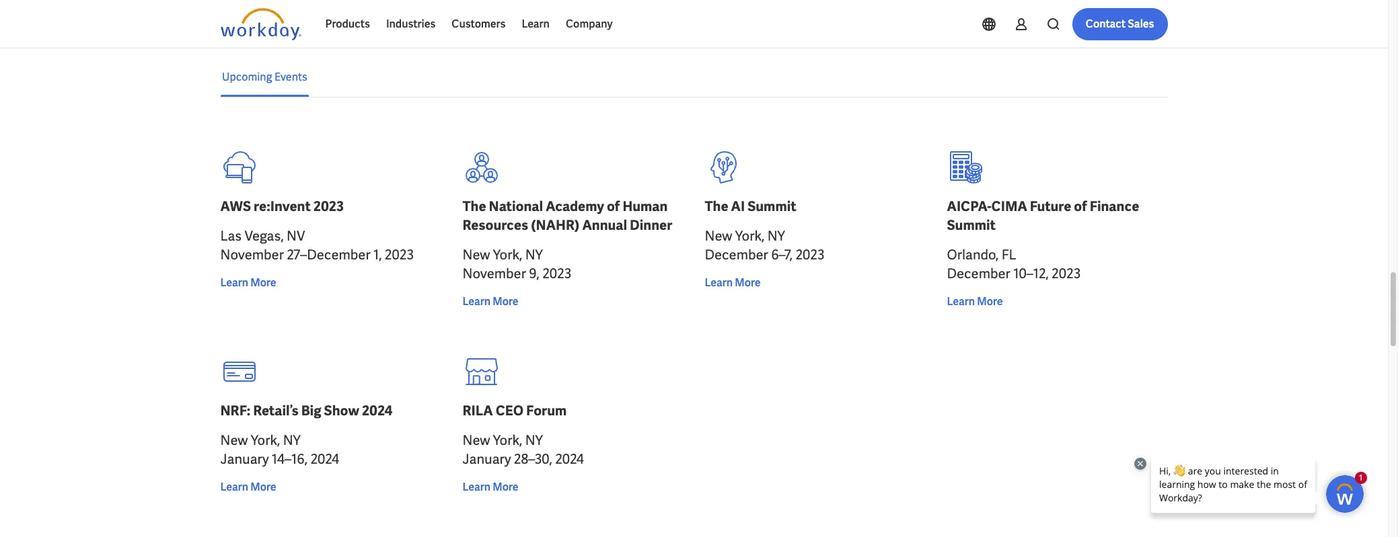 Task type: describe. For each thing, give the bounding box(es) containing it.
products button
[[317, 8, 378, 40]]

orlando,
[[947, 247, 999, 264]]

aicpa-
[[947, 198, 992, 216]]

go to the homepage image
[[220, 8, 301, 40]]

learn more for november 27–december 1, 2023
[[220, 276, 276, 290]]

upcoming
[[222, 70, 272, 84]]

january for new york, ny january 28–30, 2024
[[463, 451, 511, 469]]

1 horizontal spatial 2024
[[362, 403, 393, 420]]

learn for aws re:invent 2023
[[220, 276, 248, 290]]

big
[[301, 403, 321, 420]]

2024 for rila ceo forum
[[555, 451, 584, 469]]

november for york,
[[463, 265, 526, 283]]

company
[[566, 17, 613, 31]]

learn more link for new york, ny january 14–16, 2024
[[220, 480, 276, 496]]

you
[[413, 20, 430, 35]]

las
[[220, 228, 242, 245]]

the for the ai summit
[[705, 198, 729, 216]]

new for new york, ny january 14–16, 2024
[[220, 432, 248, 450]]

find
[[220, 20, 242, 35]]

connect
[[500, 20, 540, 35]]

contact
[[1086, 17, 1126, 31]]

2023 inside las vegas, nv november 27–december 1, 2023
[[385, 247, 414, 264]]

annual
[[582, 217, 627, 234]]

fl
[[1002, 247, 1017, 264]]

2023 inside new york, ny november 9, 2023
[[543, 265, 572, 283]]

ceo
[[496, 403, 524, 420]]

learn more link for new york, ny january 28–30, 2024
[[463, 480, 519, 496]]

learn more for december 10–12, 2023
[[947, 295, 1003, 309]]

learn
[[453, 20, 477, 35]]

can
[[433, 20, 450, 35]]

learn more for november 9, 2023
[[463, 295, 519, 309]]

learn for the national academy of human resources (nahr) annual dinner
[[463, 295, 491, 309]]

ny for 9,
[[525, 247, 543, 264]]

products
[[325, 17, 370, 31]]

of for human
[[607, 198, 620, 216]]

learn more for january 28–30, 2024
[[463, 481, 519, 495]]

national
[[489, 198, 543, 216]]

learn for nrf: retail's big show 2024
[[220, 481, 248, 495]]

where
[[380, 20, 411, 35]]

resources
[[463, 217, 528, 234]]

person
[[256, 20, 290, 35]]

sales
[[1128, 17, 1155, 31]]

27–december
[[287, 247, 371, 264]]

more for 14–16,
[[251, 481, 276, 495]]

ny for 14–16,
[[283, 432, 301, 450]]

nrf:
[[220, 403, 251, 420]]

show
[[324, 403, 359, 420]]

learn more for january 14–16, 2024
[[220, 481, 276, 495]]

retail's
[[253, 403, 299, 420]]

with
[[543, 20, 564, 35]]

nv
[[287, 228, 305, 245]]

new york, ny december 6–7, 2023
[[705, 228, 825, 264]]

contact sales link
[[1073, 8, 1168, 40]]

more for 9,
[[493, 295, 519, 309]]

aws re:invent 2023
[[220, 198, 344, 216]]

(nahr)
[[531, 217, 580, 234]]

industries button
[[378, 8, 444, 40]]

future
[[1030, 198, 1072, 216]]

november for vegas,
[[220, 247, 284, 264]]

the ai summit
[[705, 198, 797, 216]]

learn more link for las vegas, nv november 27–december 1, 2023
[[220, 275, 276, 292]]

upcoming events
[[222, 70, 307, 84]]

cima
[[992, 198, 1028, 216]]

the for the national academy of human resources (nahr) annual dinner
[[463, 198, 486, 216]]

rila ceo forum
[[463, 403, 567, 420]]

new for new york, ny november 9, 2023
[[463, 247, 490, 264]]

human
[[623, 198, 668, 216]]

2024 for nrf: retail's big show 2024
[[311, 451, 339, 469]]

rila
[[463, 403, 493, 420]]



Task type: vqa. For each thing, say whether or not it's contained in the screenshot.


Task type: locate. For each thing, give the bounding box(es) containing it.
2024 right the show
[[362, 403, 393, 420]]

of up annual
[[607, 198, 620, 216]]

more for 27–december
[[251, 276, 276, 290]]

10–12,
[[1014, 265, 1049, 283]]

the
[[463, 198, 486, 216], [705, 198, 729, 216]]

2023
[[314, 198, 344, 216], [385, 247, 414, 264], [796, 247, 825, 264], [543, 265, 572, 283], [1052, 265, 1081, 283]]

1 the from the left
[[463, 198, 486, 216]]

1 horizontal spatial november
[[463, 265, 526, 283]]

28–30,
[[514, 451, 552, 469]]

events
[[274, 70, 307, 84]]

more for 6–7,
[[735, 276, 761, 290]]

december down orlando, at the top right of page
[[947, 265, 1011, 283]]

2 the from the left
[[705, 198, 729, 216]]

the up resources
[[463, 198, 486, 216]]

learn more down new york, ny december 6–7, 2023
[[705, 276, 761, 290]]

learn more down new york, ny january 28–30, 2024
[[463, 481, 519, 495]]

of
[[607, 198, 620, 216], [1074, 198, 1087, 216]]

learn down new york, ny december 6–7, 2023
[[705, 276, 733, 290]]

2023 right 9,
[[543, 265, 572, 283]]

1 horizontal spatial the
[[705, 198, 729, 216]]

1 vertical spatial december
[[947, 265, 1011, 283]]

december inside new york, ny december 6–7, 2023
[[705, 247, 769, 264]]

vegas,
[[245, 228, 284, 245]]

november
[[220, 247, 284, 264], [463, 265, 526, 283]]

more down the vegas, on the left
[[251, 276, 276, 290]]

nrf: retail's big show 2024
[[220, 403, 393, 420]]

industries
[[386, 17, 436, 31]]

january
[[220, 451, 269, 469], [463, 451, 511, 469]]

ny for 28–30,
[[525, 432, 543, 450]]

learn more link for new york, ny november 9, 2023
[[463, 294, 519, 310]]

customers button
[[444, 8, 514, 40]]

new inside new york, ny december 6–7, 2023
[[705, 228, 733, 245]]

new inside new york, ny november 9, 2023
[[463, 247, 490, 264]]

the national academy of human resources (nahr) annual dinner
[[463, 198, 673, 234]]

learn inside dropdown button
[[522, 17, 550, 31]]

the inside the national academy of human resources (nahr) annual dinner
[[463, 198, 486, 216]]

0 horizontal spatial and
[[292, 20, 311, 35]]

1 vertical spatial november
[[463, 265, 526, 283]]

more down new york, ny november 9, 2023
[[493, 295, 519, 309]]

more for 2023
[[977, 295, 1003, 309]]

york, for 28–30,
[[493, 432, 523, 450]]

december inside orlando, fl december 10–12, 2023
[[947, 265, 1011, 283]]

0 horizontal spatial of
[[607, 198, 620, 216]]

forum
[[526, 403, 567, 420]]

november down the vegas, on the left
[[220, 247, 284, 264]]

0 horizontal spatial december
[[705, 247, 769, 264]]

learn more link down the vegas, on the left
[[220, 275, 276, 292]]

new down resources
[[463, 247, 490, 264]]

learn more down the vegas, on the left
[[220, 276, 276, 290]]

1 horizontal spatial summit
[[947, 217, 996, 234]]

2023 up las vegas, nv november 27–december 1, 2023
[[314, 198, 344, 216]]

summit
[[748, 198, 797, 216], [947, 217, 996, 234]]

0 horizontal spatial november
[[220, 247, 284, 264]]

aicpa-cima future of finance summit
[[947, 198, 1140, 234]]

find in-person and digital events where you can learn and connect with us.
[[220, 20, 580, 35]]

1 january from the left
[[220, 451, 269, 469]]

december
[[705, 247, 769, 264], [947, 265, 1011, 283]]

new down rila
[[463, 432, 490, 450]]

learn more link down new york, ny january 28–30, 2024
[[463, 480, 519, 496]]

york, down resources
[[493, 247, 523, 264]]

1 horizontal spatial december
[[947, 265, 1011, 283]]

york, inside new york, ny january 14–16, 2024
[[251, 432, 280, 450]]

2024 inside new york, ny january 14–16, 2024
[[311, 451, 339, 469]]

learn down orlando, at the top right of page
[[947, 295, 975, 309]]

academy
[[546, 198, 604, 216]]

learn more link
[[220, 275, 276, 292], [705, 275, 761, 292], [463, 294, 519, 310], [947, 294, 1003, 310], [220, 480, 276, 496], [463, 480, 519, 496]]

digital
[[313, 20, 343, 35]]

more down 14–16,
[[251, 481, 276, 495]]

learn more link down new york, ny november 9, 2023
[[463, 294, 519, 310]]

2024 inside new york, ny january 28–30, 2024
[[555, 451, 584, 469]]

2024 right 14–16,
[[311, 451, 339, 469]]

0 horizontal spatial summit
[[748, 198, 797, 216]]

ny up 28–30,
[[525, 432, 543, 450]]

of inside aicpa-cima future of finance summit
[[1074, 198, 1087, 216]]

in-
[[244, 20, 256, 35]]

2 horizontal spatial 2024
[[555, 451, 584, 469]]

2024
[[362, 403, 393, 420], [311, 451, 339, 469], [555, 451, 584, 469]]

more down new york, ny december 6–7, 2023
[[735, 276, 761, 290]]

november inside new york, ny november 9, 2023
[[463, 265, 526, 283]]

york, for 14–16,
[[251, 432, 280, 450]]

0 horizontal spatial 2024
[[311, 451, 339, 469]]

learn down new york, ny january 14–16, 2024
[[220, 481, 248, 495]]

learn
[[522, 17, 550, 31], [220, 276, 248, 290], [705, 276, 733, 290], [463, 295, 491, 309], [947, 295, 975, 309], [220, 481, 248, 495], [463, 481, 491, 495]]

and
[[292, 20, 311, 35], [480, 20, 498, 35]]

learn more link down orlando, at the top right of page
[[947, 294, 1003, 310]]

ai
[[731, 198, 745, 216]]

new york, ny january 28–30, 2024
[[463, 432, 584, 469]]

0 horizontal spatial the
[[463, 198, 486, 216]]

learn for the ai summit
[[705, 276, 733, 290]]

york, inside new york, ny november 9, 2023
[[493, 247, 523, 264]]

new
[[705, 228, 733, 245], [463, 247, 490, 264], [220, 432, 248, 450], [463, 432, 490, 450]]

january left 14–16,
[[220, 451, 269, 469]]

york, inside new york, ny december 6–7, 2023
[[735, 228, 765, 245]]

1 horizontal spatial january
[[463, 451, 511, 469]]

more
[[251, 276, 276, 290], [735, 276, 761, 290], [493, 295, 519, 309], [977, 295, 1003, 309], [251, 481, 276, 495], [493, 481, 519, 495]]

learn more down new york, ny january 14–16, 2024
[[220, 481, 276, 495]]

1 and from the left
[[292, 20, 311, 35]]

york, down the ai summit
[[735, 228, 765, 245]]

orlando, fl december 10–12, 2023
[[947, 247, 1081, 283]]

2024 right 28–30,
[[555, 451, 584, 469]]

2 january from the left
[[463, 451, 511, 469]]

learn more down new york, ny november 9, 2023
[[463, 295, 519, 309]]

aws
[[220, 198, 251, 216]]

learn for rila ceo forum
[[463, 481, 491, 495]]

january left 28–30,
[[463, 451, 511, 469]]

ny up 6–7,
[[768, 228, 785, 245]]

0 horizontal spatial january
[[220, 451, 269, 469]]

ny up 14–16,
[[283, 432, 301, 450]]

of right future
[[1074, 198, 1087, 216]]

learn for aicpa-cima future of finance summit
[[947, 295, 975, 309]]

january inside new york, ny january 14–16, 2024
[[220, 451, 269, 469]]

new for new york, ny january 28–30, 2024
[[463, 432, 490, 450]]

1 horizontal spatial of
[[1074, 198, 1087, 216]]

and left digital
[[292, 20, 311, 35]]

2 and from the left
[[480, 20, 498, 35]]

learn down new york, ny january 28–30, 2024
[[463, 481, 491, 495]]

las vegas, nv november 27–december 1, 2023
[[220, 228, 414, 264]]

summit right ai
[[748, 198, 797, 216]]

and right learn at the top left of the page
[[480, 20, 498, 35]]

more down orlando, fl december 10–12, 2023
[[977, 295, 1003, 309]]

new york, ny november 9, 2023
[[463, 247, 572, 283]]

company button
[[558, 8, 621, 40]]

january inside new york, ny january 28–30, 2024
[[463, 451, 511, 469]]

ny for 6–7,
[[768, 228, 785, 245]]

learn more link down new york, ny december 6–7, 2023
[[705, 275, 761, 292]]

new inside new york, ny january 28–30, 2024
[[463, 432, 490, 450]]

learn down 'las'
[[220, 276, 248, 290]]

0 vertical spatial summit
[[748, 198, 797, 216]]

new down ai
[[705, 228, 733, 245]]

new down nrf:
[[220, 432, 248, 450]]

york, for 9,
[[493, 247, 523, 264]]

the left ai
[[705, 198, 729, 216]]

0 vertical spatial december
[[705, 247, 769, 264]]

york,
[[735, 228, 765, 245], [493, 247, 523, 264], [251, 432, 280, 450], [493, 432, 523, 450]]

ny
[[768, 228, 785, 245], [525, 247, 543, 264], [283, 432, 301, 450], [525, 432, 543, 450]]

learn more
[[220, 276, 276, 290], [705, 276, 761, 290], [463, 295, 519, 309], [947, 295, 1003, 309], [220, 481, 276, 495], [463, 481, 519, 495]]

14–16,
[[272, 451, 308, 469]]

of inside the national academy of human resources (nahr) annual dinner
[[607, 198, 620, 216]]

learn more link down new york, ny january 14–16, 2024
[[220, 480, 276, 496]]

november left 9,
[[463, 265, 526, 283]]

9,
[[529, 265, 540, 283]]

contact sales
[[1086, 17, 1155, 31]]

2 of from the left
[[1074, 198, 1087, 216]]

1 horizontal spatial and
[[480, 20, 498, 35]]

november inside las vegas, nv november 27–december 1, 2023
[[220, 247, 284, 264]]

dinner
[[630, 217, 673, 234]]

learn button
[[514, 8, 558, 40]]

york, up 14–16,
[[251, 432, 280, 450]]

2023 inside orlando, fl december 10–12, 2023
[[1052, 265, 1081, 283]]

january for new york, ny january 14–16, 2024
[[220, 451, 269, 469]]

ny inside new york, ny november 9, 2023
[[525, 247, 543, 264]]

learn more down orlando, at the top right of page
[[947, 295, 1003, 309]]

of for finance
[[1074, 198, 1087, 216]]

0 vertical spatial november
[[220, 247, 284, 264]]

york, for 6–7,
[[735, 228, 765, 245]]

more down 28–30,
[[493, 481, 519, 495]]

more for 28–30,
[[493, 481, 519, 495]]

summit inside aicpa-cima future of finance summit
[[947, 217, 996, 234]]

summit down aicpa-
[[947, 217, 996, 234]]

finance
[[1090, 198, 1140, 216]]

1 of from the left
[[607, 198, 620, 216]]

york, down ceo
[[493, 432, 523, 450]]

ny inside new york, ny december 6–7, 2023
[[768, 228, 785, 245]]

ny inside new york, ny january 28–30, 2024
[[525, 432, 543, 450]]

customers
[[452, 17, 506, 31]]

ny inside new york, ny january 14–16, 2024
[[283, 432, 301, 450]]

learn left the us.
[[522, 17, 550, 31]]

learn more link for new york, ny december 6–7, 2023
[[705, 275, 761, 292]]

learn more link for orlando, fl december 10–12, 2023
[[947, 294, 1003, 310]]

6–7,
[[771, 247, 793, 264]]

2023 inside new york, ny december 6–7, 2023
[[796, 247, 825, 264]]

december left 6–7,
[[705, 247, 769, 264]]

learn down new york, ny november 9, 2023
[[463, 295, 491, 309]]

york, inside new york, ny january 28–30, 2024
[[493, 432, 523, 450]]

1,
[[373, 247, 382, 264]]

re:invent
[[254, 198, 311, 216]]

learn more for december 6–7, 2023
[[705, 276, 761, 290]]

2023 right 1,
[[385, 247, 414, 264]]

2023 right 10–12,
[[1052, 265, 1081, 283]]

events
[[345, 20, 378, 35]]

1 vertical spatial summit
[[947, 217, 996, 234]]

us.
[[566, 20, 580, 35]]

ny up 9,
[[525, 247, 543, 264]]

new york, ny january 14–16, 2024
[[220, 432, 339, 469]]

new inside new york, ny january 14–16, 2024
[[220, 432, 248, 450]]

2023 right 6–7,
[[796, 247, 825, 264]]

new for new york, ny december 6–7, 2023
[[705, 228, 733, 245]]



